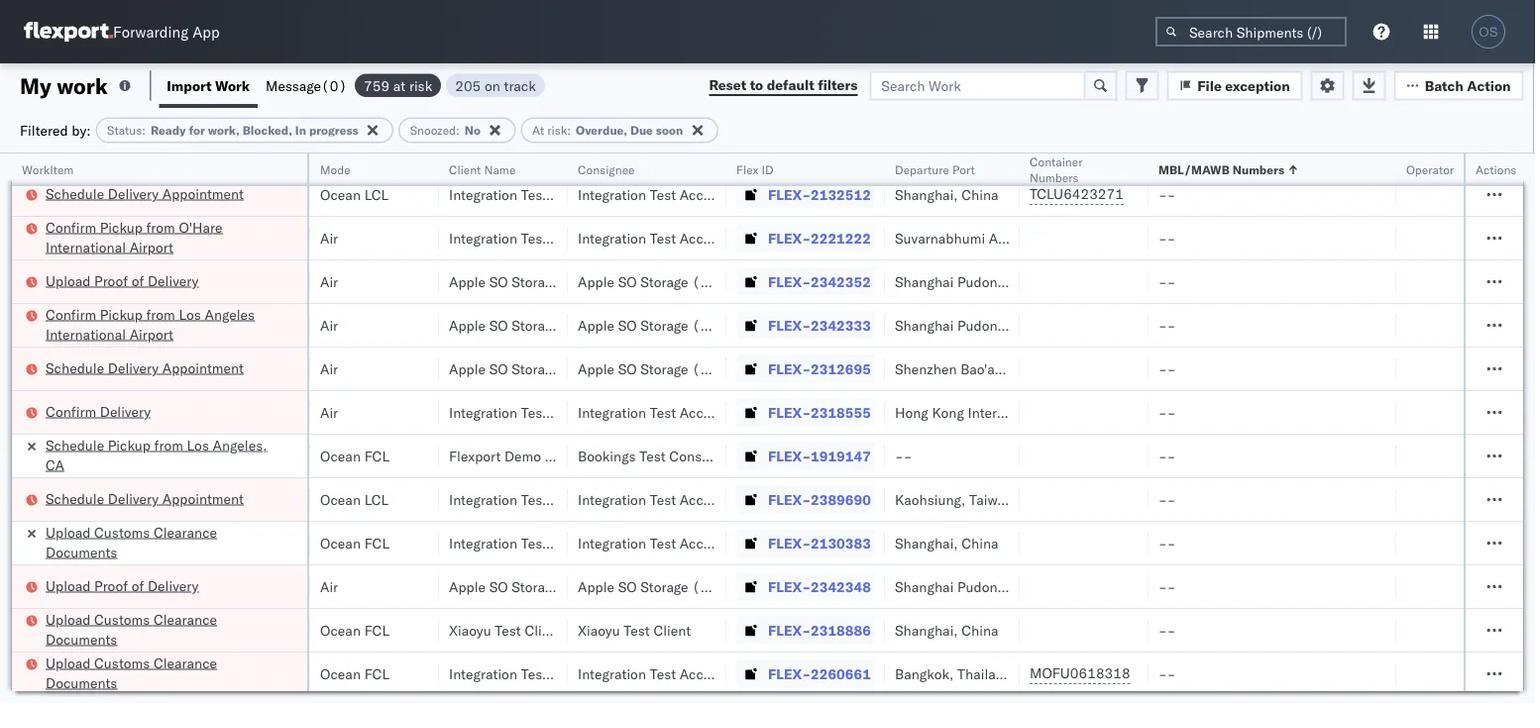 Task type: locate. For each thing, give the bounding box(es) containing it.
2, left o'hare
[[160, 229, 173, 247]]

flex-2177389 button
[[736, 137, 875, 165], [736, 137, 875, 165]]

on down the bookings
[[619, 491, 639, 508]]

from for international
[[146, 219, 175, 236]]

10 flex- from the top
[[768, 535, 811, 552]]

pickup for california
[[108, 131, 151, 149]]

ocean
[[320, 142, 361, 160], [320, 186, 361, 203], [320, 447, 361, 465], [320, 491, 361, 508], [320, 535, 361, 552], [320, 622, 361, 639], [320, 665, 361, 683]]

customs down 12:59 am mdt, jun 15, 2023
[[94, 524, 150, 541]]

2 vertical spatial schedule delivery appointment link
[[46, 489, 244, 509]]

2312695
[[811, 360, 871, 378]]

customs down 12:59 am mdt, sep 15, 2023
[[94, 611, 150, 628]]

flex- for 2342333
[[768, 317, 811, 334]]

2023 for 8:00 am mdt, sep 8, 2023
[[176, 273, 210, 290]]

1 upload customs clearance documents link from the top
[[46, 523, 281, 562]]

mdt, down 12:59 am mdt, jun 15, 2023
[[91, 535, 126, 552]]

12:59 down 4:00
[[33, 578, 71, 596]]

upload customs clearance documents link down 1:00 am mdt, sep 11, 2023
[[46, 654, 281, 693]]

jun down feb
[[139, 491, 162, 508]]

1 vertical spatial customs
[[94, 611, 150, 628]]

resize handle column header for flex id
[[861, 154, 885, 704]]

on
[[485, 77, 500, 94]]

default
[[767, 76, 814, 94]]

schedule delivery appointment link down feb
[[46, 489, 244, 509]]

departure port button
[[885, 158, 1000, 177]]

2023 for 12:59 am mdt, sep 15, 2023
[[193, 578, 227, 596]]

6 12:59 from the top
[[33, 578, 71, 596]]

2 proof from the top
[[94, 577, 128, 595]]

2 vertical spatial schedule delivery appointment
[[46, 490, 244, 507]]

flex- for 2312695
[[768, 360, 811, 378]]

pickup inside schedule pickup from los angeles, ca
[[108, 437, 151, 454]]

2 confirm from the top
[[46, 306, 96, 323]]

2 horizontal spatial :
[[567, 123, 571, 138]]

2 vertical spatial upload customs clearance documents link
[[46, 654, 281, 693]]

1 schedule delivery appointment button from the top
[[46, 184, 244, 206]]

proof for second upload proof of delivery button from the bottom of the page
[[94, 272, 128, 289]]

am for 12:59 am mst, feb 28, 2023
[[75, 447, 98, 465]]

2 upload proof of delivery link from the top
[[46, 576, 199, 596]]

flex-2312695 button
[[736, 355, 875, 383], [736, 355, 875, 383]]

1 vertical spatial jul
[[139, 665, 158, 683]]

confirm pickup from los angeles international airport
[[46, 306, 255, 343]]

pickup for airport
[[100, 219, 143, 236]]

2 upload proof of delivery from the top
[[46, 577, 199, 595]]

confirm for confirm delivery
[[46, 403, 96, 420]]

clearance down 12:59 am mdt, jun 15, 2023
[[153, 524, 217, 541]]

upload proof of delivery link down 10:59 pm mdt, jul 2, 2023
[[46, 271, 199, 291]]

confirm delivery link
[[46, 402, 151, 422]]

pickup inside "confirm pickup from o'hare international airport"
[[100, 219, 143, 236]]

2 vertical spatial upload customs clearance documents
[[46, 655, 217, 692]]

0 vertical spatial pm
[[66, 186, 88, 203]]

sep left "8,"
[[131, 273, 156, 290]]

resize handle column header for mode
[[415, 154, 439, 704]]

documents up 11:05
[[46, 631, 117, 648]]

0 vertical spatial 11,
[[167, 142, 188, 160]]

2 upload customs clearance documents from the top
[[46, 611, 217, 648]]

appointment for third schedule delivery appointment link
[[162, 490, 244, 507]]

consignee for flexport demo consignee
[[545, 447, 611, 465]]

mdt, for 4:00 pm mdt, jun 11, 2023
[[91, 535, 126, 552]]

not
[[596, 142, 623, 160], [596, 273, 623, 290], [724, 273, 752, 290], [596, 317, 623, 334], [724, 317, 752, 334], [596, 360, 623, 378], [724, 360, 752, 378], [596, 578, 623, 596], [724, 578, 752, 596]]

2023 for 12:59 am mst, feb 28, 2023
[[191, 447, 225, 465]]

2 vertical spatial documents
[[46, 674, 117, 692]]

0 vertical spatial shanghai, china
[[895, 186, 999, 203]]

(0)
[[321, 77, 347, 94]]

jun down workitem button
[[130, 186, 152, 203]]

aug left the 19, at bottom
[[139, 404, 166, 421]]

upload customs clearance documents for third upload customs clearance documents link from the bottom
[[46, 524, 217, 561]]

0 vertical spatial los
[[179, 306, 201, 323]]

delivery for 1st schedule delivery appointment link
[[108, 185, 159, 202]]

1 vertical spatial integration test account - karl lagerfeld
[[578, 535, 836, 552]]

reset to default filters button
[[697, 71, 869, 101]]

swarovski up flex-2342352
[[748, 229, 811, 247]]

flex-2318886 button
[[736, 617, 875, 645], [736, 617, 875, 645]]

schedule delivery appointment button down confirm pickup from los angeles international airport
[[46, 358, 244, 380]]

am
[[75, 142, 98, 160], [66, 273, 89, 290], [75, 317, 98, 334], [75, 360, 98, 378], [75, 404, 98, 421], [75, 447, 98, 465], [75, 491, 98, 508], [75, 578, 98, 596], [66, 622, 89, 639], [75, 665, 98, 683]]

2 vertical spatial shanghai,
[[895, 622, 958, 639]]

2 vertical spatial schedule delivery appointment button
[[46, 489, 244, 511]]

status
[[107, 123, 142, 138]]

flex- down flex-2221222
[[768, 273, 811, 290]]

mdt, for 12:59 am mdt, sep 15, 2023
[[101, 578, 136, 596]]

11, up 12:59 am mdt, sep 15, 2023
[[156, 535, 177, 552]]

shanghai, china down departure port button
[[895, 186, 999, 203]]

blocked,
[[242, 123, 292, 138]]

ready
[[151, 123, 186, 138]]

delivery for confirm delivery link
[[100, 403, 151, 420]]

12:59 am mdt, oct 11, 2023
[[33, 142, 226, 160]]

1 proof from the top
[[94, 272, 128, 289]]

2023 for 11:05 am mdt, jul 25, 2023
[[186, 665, 221, 683]]

schedule delivery appointment down workitem button
[[46, 185, 244, 202]]

numbers right mbl/mawb
[[1233, 162, 1284, 177]]

1 vertical spatial karl
[[748, 535, 773, 552]]

4 upload from the top
[[46, 611, 91, 628]]

oct
[[139, 142, 163, 160]]

mdt, down 1:00 am mdt, sep 11, 2023
[[101, 665, 136, 683]]

8,
[[159, 273, 172, 290]]

jul for 25,
[[139, 665, 158, 683]]

0 vertical spatial karl
[[748, 186, 773, 203]]

0 horizontal spatial risk
[[409, 77, 432, 94]]

clearance up 25,
[[153, 611, 217, 628]]

karl down flex-2389690
[[748, 535, 773, 552]]

flex- for 2177389
[[768, 142, 811, 160]]

schedule inside schedule pickup from long beach, california
[[46, 131, 104, 149]]

0 vertical spatial jun
[[130, 186, 152, 203]]

1 vertical spatial swarovski
[[748, 665, 811, 683]]

fcl
[[364, 142, 389, 160], [364, 447, 389, 465], [364, 535, 389, 552], [364, 622, 389, 639], [364, 665, 389, 683]]

jun up 12:59 am mdt, sep 15, 2023
[[130, 535, 152, 552]]

kaohsiung, taiwan
[[895, 491, 1013, 508]]

air
[[320, 229, 338, 247], [320, 273, 338, 290], [320, 317, 338, 334], [320, 360, 338, 378], [320, 404, 338, 421], [320, 578, 338, 596]]

mdt, down deadline button
[[91, 186, 126, 203]]

9 resize handle column header from the left
[[1125, 154, 1149, 704]]

2342333
[[811, 317, 871, 334]]

sep for 8,
[[131, 273, 156, 290]]

0 horizontal spatial xiaoyu
[[449, 622, 491, 639]]

1 flex- from the top
[[768, 142, 811, 160]]

0 vertical spatial upload customs clearance documents button
[[46, 610, 281, 652]]

1 vertical spatial 15,
[[168, 578, 189, 596]]

4 ocean fcl from the top
[[320, 622, 389, 639]]

delivery down the 12:59 am mdt, aug 17, 2023
[[100, 403, 151, 420]]

1 vertical spatial risk
[[547, 123, 567, 138]]

ag down flex-1919147
[[772, 491, 791, 508]]

confirm inside confirm pickup from los angeles international airport
[[46, 306, 96, 323]]

1 vertical spatial schedule delivery appointment link
[[46, 358, 244, 378]]

12:59 down 8:00
[[33, 317, 71, 334]]

name
[[484, 162, 516, 177]]

pickup inside confirm pickup from los angeles international airport
[[100, 306, 143, 323]]

numbers inside container numbers
[[1030, 170, 1079, 185]]

documents down 1:00
[[46, 674, 117, 692]]

shanghai, china up the bangkok, thailand
[[895, 622, 999, 639]]

client name button
[[439, 158, 548, 177]]

2 12:59 from the top
[[33, 317, 71, 334]]

0 horizontal spatial client
[[449, 162, 481, 177]]

my
[[20, 72, 51, 99]]

1 vertical spatial los
[[187, 437, 209, 454]]

1 vertical spatial confirm
[[46, 306, 96, 323]]

suitsupply
[[748, 404, 814, 421]]

mdt, up mst,
[[101, 404, 136, 421]]

0 vertical spatial aug
[[139, 360, 166, 378]]

mdt, down 10:59 pm mdt, jul 2, 2023
[[92, 273, 127, 290]]

mdt, down mst,
[[101, 491, 136, 508]]

0 vertical spatial schedule delivery appointment
[[46, 185, 244, 202]]

2 appointment from the top
[[162, 359, 244, 377]]

2 horizontal spatial client
[[653, 622, 691, 639]]

jun for 2,
[[130, 186, 152, 203]]

0 vertical spatial documents
[[46, 544, 117, 561]]

2023 for 1:00 am mdt, sep 11, 2023
[[184, 622, 219, 639]]

mdt, for 1:00 am mdt, sep 11, 2023
[[92, 622, 127, 639]]

1 karl from the top
[[748, 186, 773, 203]]

11, up 25,
[[159, 622, 181, 639]]

0 horizontal spatial xiaoyu test client
[[449, 622, 562, 639]]

sep left 12,
[[139, 317, 164, 334]]

12:59 am mst, feb 28, 2023
[[33, 447, 225, 465]]

mbl/mawb
[[1158, 162, 1230, 177]]

2 airport from the top
[[130, 326, 173, 343]]

jul for 2,
[[138, 229, 157, 247]]

2 lagerfeld from the top
[[777, 535, 836, 552]]

kaohsiung,
[[895, 491, 966, 508]]

1 ocean from the top
[[320, 142, 361, 160]]

upload customs clearance documents down 12:59 am mdt, jun 15, 2023
[[46, 524, 217, 561]]

upload customs clearance documents link up 25,
[[46, 610, 281, 650]]

mdt, for 12:59 am mdt, sep 12, 2023
[[101, 317, 136, 334]]

1 horizontal spatial client
[[525, 622, 562, 639]]

5 flex- from the top
[[768, 317, 811, 334]]

flex- for 2342352
[[768, 273, 811, 290]]

1 resize handle column header from the left
[[217, 154, 241, 704]]

china down port
[[962, 186, 999, 203]]

flex- for 2132512
[[768, 186, 811, 203]]

1 vertical spatial lcl
[[364, 491, 389, 508]]

schedule delivery appointment link down workitem button
[[46, 184, 244, 204]]

11 resize handle column header from the left
[[1499, 154, 1523, 704]]

flex- for 2221222
[[768, 229, 811, 247]]

2023
[[192, 142, 226, 160], [172, 186, 206, 203], [176, 229, 211, 247], [176, 273, 210, 290], [193, 317, 227, 334], [194, 360, 228, 378], [194, 404, 228, 421], [191, 447, 225, 465], [190, 491, 225, 508], [181, 535, 215, 552], [193, 578, 227, 596], [184, 622, 219, 639], [186, 665, 221, 683]]

1 vertical spatial proof
[[94, 577, 128, 595]]

from inside confirm pickup from los angeles international airport
[[146, 306, 175, 323]]

3 ocean from the top
[[320, 447, 361, 465]]

3 appointment from the top
[[162, 490, 244, 507]]

numbers inside 'button'
[[1233, 162, 1284, 177]]

shanghai, down kaohsiung,
[[895, 535, 958, 552]]

schedule for second schedule delivery appointment link from the bottom
[[46, 359, 104, 377]]

pickup inside schedule pickup from long beach, california
[[108, 131, 151, 149]]

0 vertical spatial risk
[[409, 77, 432, 94]]

xiaoyu test client
[[449, 622, 562, 639], [578, 622, 691, 639]]

1 vertical spatial china
[[962, 535, 999, 552]]

international up the 12:59 am mdt, aug 17, 2023
[[46, 326, 126, 343]]

flex-2130383
[[768, 535, 871, 552]]

1 vertical spatial shanghai, china
[[895, 535, 999, 552]]

3 documents from the top
[[46, 674, 117, 692]]

1 vertical spatial documents
[[46, 631, 117, 648]]

china down taiwan
[[962, 535, 999, 552]]

1 schedule delivery appointment link from the top
[[46, 184, 244, 204]]

consignee for bookings test consignee
[[669, 447, 736, 465]]

mdt, down the 8:00 am mdt, sep 8, 2023
[[101, 317, 136, 334]]

from inside schedule pickup from long beach, california
[[154, 131, 183, 149]]

0 vertical spatial upload customs clearance documents
[[46, 524, 217, 561]]

1 vertical spatial integration test account - swarovski
[[578, 665, 811, 683]]

documents for third upload customs clearance documents link from the bottom
[[46, 544, 117, 561]]

4 resize handle column header from the left
[[415, 154, 439, 704]]

2023 for 12:59 am mdt, aug 17, 2023
[[194, 360, 228, 378]]

flex-2260661
[[768, 665, 871, 683]]

numbers down container
[[1030, 170, 1079, 185]]

3 schedule delivery appointment button from the top
[[46, 489, 244, 511]]

2 resize handle column header from the left
[[283, 154, 307, 704]]

hong kong
[[895, 142, 964, 160]]

from inside "confirm pickup from o'hare international airport"
[[146, 219, 175, 236]]

3 : from the left
[[567, 123, 571, 138]]

flex-2312695
[[768, 360, 871, 378]]

kong
[[932, 142, 964, 160]]

1 vertical spatial pm
[[75, 229, 97, 247]]

11 flex- from the top
[[768, 578, 811, 596]]

1 vertical spatial international
[[46, 326, 126, 343]]

1 vertical spatial aug
[[139, 404, 166, 421]]

1 vertical spatial upload customs clearance documents link
[[46, 610, 281, 650]]

2 international from the top
[[46, 326, 126, 343]]

4 12:59 from the top
[[33, 447, 71, 465]]

3 customs from the top
[[94, 655, 150, 672]]

upload down 4:00
[[46, 577, 91, 595]]

0 vertical spatial upload customs clearance documents link
[[46, 523, 281, 562]]

sep for 15,
[[139, 578, 164, 596]]

5 12:59 from the top
[[33, 491, 71, 508]]

2 vertical spatial pm
[[66, 535, 88, 552]]

1 upload proof of delivery from the top
[[46, 272, 199, 289]]

sep for 11,
[[131, 622, 156, 639]]

flex-2130383 button
[[736, 530, 875, 557], [736, 530, 875, 557]]

1 aug from the top
[[139, 360, 166, 378]]

so
[[489, 142, 508, 160], [489, 273, 508, 290], [618, 273, 637, 290], [489, 317, 508, 334], [618, 317, 637, 334], [489, 360, 508, 378], [618, 360, 637, 378], [489, 578, 508, 596], [618, 578, 637, 596]]

Search Shipments (/) text field
[[1156, 17, 1347, 47]]

2318555
[[811, 404, 871, 421]]

1 vertical spatial jun
[[139, 491, 162, 508]]

flex- up flex-2342352
[[768, 229, 811, 247]]

0 vertical spatial swarovski
[[748, 229, 811, 247]]

lagerfeld up flex-2342348
[[777, 535, 836, 552]]

schedule delivery appointment down confirm pickup from los angeles international airport
[[46, 359, 244, 377]]

12:59 for 12:59 am mdt, aug 17, 2023
[[33, 360, 71, 378]]

upload customs clearance documents for 3rd upload customs clearance documents link from the top
[[46, 655, 217, 692]]

3 clearance from the top
[[153, 655, 217, 672]]

0 vertical spatial 15,
[[165, 491, 187, 508]]

2 vertical spatial appointment
[[162, 490, 244, 507]]

1 vertical spatial upload proof of delivery button
[[46, 576, 199, 598]]

flex-2318555 button
[[736, 399, 875, 427], [736, 399, 875, 427]]

2132512
[[811, 186, 871, 203]]

2023 for 10:59 pm mdt, jul 2, 2023
[[176, 229, 211, 247]]

1 horizontal spatial xiaoyu
[[578, 622, 620, 639]]

pickup down the 8:00 am mdt, sep 8, 2023
[[100, 306, 143, 323]]

: left no
[[456, 123, 460, 138]]

mdt, down '3:59 pm mdt, jun 2, 2023'
[[100, 229, 135, 247]]

filtered by:
[[20, 121, 91, 139]]

proof down 10:59 pm mdt, jul 2, 2023
[[94, 272, 128, 289]]

customs down 1:00 am mdt, sep 11, 2023
[[94, 655, 150, 672]]

use)
[[627, 142, 662, 160], [627, 273, 662, 290], [756, 273, 791, 290], [627, 317, 662, 334], [756, 317, 791, 334], [627, 360, 662, 378], [756, 360, 791, 378], [627, 578, 662, 596], [756, 578, 791, 596]]

5 ocean from the top
[[320, 535, 361, 552]]

28,
[[166, 447, 188, 465]]

0 horizontal spatial ag
[[643, 491, 662, 508]]

schedule down ca on the bottom left of page
[[46, 490, 104, 507]]

2 ocean fcl from the top
[[320, 447, 389, 465]]

0 vertical spatial of
[[131, 272, 144, 289]]

pm for 10:59
[[75, 229, 97, 247]]

1 airport from the top
[[130, 238, 173, 256]]

10 resize handle column header from the left
[[1373, 154, 1396, 704]]

1 schedule from the top
[[46, 131, 104, 149]]

7 ocean from the top
[[320, 665, 361, 683]]

integration test account - karl lagerfeld
[[578, 186, 836, 203], [578, 535, 836, 552]]

5 schedule from the top
[[46, 490, 104, 507]]

upload proof of delivery down 4:00 pm mdt, jun 11, 2023
[[46, 577, 199, 595]]

flex-2342352
[[768, 273, 871, 290]]

1 horizontal spatial on
[[748, 491, 768, 508]]

flex-2342352 button
[[736, 268, 875, 296], [736, 268, 875, 296]]

upload customs clearance documents link
[[46, 523, 281, 562], [46, 610, 281, 650], [46, 654, 281, 693]]

consignee right demo
[[545, 447, 611, 465]]

1 horizontal spatial ag
[[772, 491, 791, 508]]

mdt, down the status
[[101, 142, 136, 160]]

1 upload from the top
[[46, 272, 91, 289]]

0 vertical spatial jul
[[138, 229, 157, 247]]

shanghai, up bangkok,
[[895, 622, 958, 639]]

am for 8:00 am mdt, sep 8, 2023
[[66, 273, 89, 290]]

appointment down 28,
[[162, 490, 244, 507]]

2318886
[[811, 622, 871, 639]]

0 vertical spatial integration test account - swarovski
[[578, 229, 811, 247]]

2 vertical spatial china
[[962, 622, 999, 639]]

integration test account - on ag down the flexport demo consignee
[[449, 491, 662, 508]]

mofu0618318
[[1030, 665, 1130, 682]]

0 vertical spatial 2,
[[156, 186, 169, 203]]

5 ocean fcl from the top
[[320, 665, 389, 683]]

confirm inside "confirm pickup from o'hare international airport"
[[46, 219, 96, 236]]

2 vertical spatial customs
[[94, 655, 150, 672]]

12:59 for 12:59 am mdt, sep 15, 2023
[[33, 578, 71, 596]]

1 shanghai, from the top
[[895, 186, 958, 203]]

1 vertical spatial upload customs clearance documents button
[[46, 654, 281, 695]]

lagerfeld down flex id button
[[777, 186, 836, 203]]

los inside confirm pickup from los angeles international airport
[[179, 306, 201, 323]]

4 flex- from the top
[[768, 273, 811, 290]]

airport inside confirm pickup from los angeles international airport
[[130, 326, 173, 343]]

Search Work text field
[[869, 71, 1085, 101]]

0 vertical spatial confirm
[[46, 219, 96, 236]]

mbl/mawb numbers
[[1158, 162, 1284, 177]]

schedule inside schedule pickup from los angeles, ca
[[46, 437, 104, 454]]

205
[[455, 77, 481, 94]]

12 resize handle column header from the left
[[1501, 154, 1525, 704]]

swarovski down flex-2318886 on the right of page
[[748, 665, 811, 683]]

upload proof of delivery button up 1:00 am mdt, sep 11, 2023
[[46, 576, 199, 598]]

clearance down 1:00 am mdt, sep 11, 2023
[[153, 655, 217, 672]]

beach,
[[221, 131, 265, 149]]

message
[[266, 77, 321, 94]]

2 integration test account - karl lagerfeld from the top
[[578, 535, 836, 552]]

schedule delivery appointment for 1st schedule delivery appointment link
[[46, 185, 244, 202]]

upload customs clearance documents button up 25,
[[46, 610, 281, 652]]

1 vertical spatial upload proof of delivery link
[[46, 576, 199, 596]]

sep up 1:00 am mdt, sep 11, 2023
[[139, 578, 164, 596]]

1 vertical spatial shanghai,
[[895, 535, 958, 552]]

4 schedule from the top
[[46, 437, 104, 454]]

1 vertical spatial lagerfeld
[[777, 535, 836, 552]]

15, up 1:00 am mdt, sep 11, 2023
[[168, 578, 189, 596]]

clearance for second upload customs clearance documents button from the top of the page
[[153, 655, 217, 672]]

4:00
[[33, 535, 63, 552]]

3 shanghai, from the top
[[895, 622, 958, 639]]

am up confirm delivery
[[75, 360, 98, 378]]

from for angeles,
[[154, 437, 183, 454]]

taiwan
[[969, 491, 1013, 508]]

progress
[[309, 123, 358, 138]]

schedule delivery appointment button down workitem button
[[46, 184, 244, 206]]

6 ocean from the top
[[320, 622, 361, 639]]

upload up 11:05
[[46, 611, 91, 628]]

0 vertical spatial ocean lcl
[[320, 186, 389, 203]]

0 vertical spatial upload proof of delivery
[[46, 272, 199, 289]]

1 vertical spatial 2,
[[160, 229, 173, 247]]

file exception button
[[1167, 71, 1303, 101], [1167, 71, 1303, 101]]

2023 for 12:59 am mdt, sep 12, 2023
[[193, 317, 227, 334]]

1 vertical spatial schedule delivery appointment
[[46, 359, 244, 377]]

mbl/mawb numbers button
[[1149, 158, 1377, 177]]

0 vertical spatial integration test account - karl lagerfeld
[[578, 186, 836, 203]]

3 schedule from the top
[[46, 359, 104, 377]]

1 horizontal spatial numbers
[[1233, 162, 1284, 177]]

los down the 19, at bottom
[[187, 437, 209, 454]]

1 upload customs clearance documents from the top
[[46, 524, 217, 561]]

2 vertical spatial shanghai, china
[[895, 622, 999, 639]]

1 ocean fcl from the top
[[320, 142, 389, 160]]

2 upload proof of delivery button from the top
[[46, 576, 199, 598]]

pickup for international
[[100, 306, 143, 323]]

work
[[215, 77, 250, 94]]

2 upload customs clearance documents link from the top
[[46, 610, 281, 650]]

0 vertical spatial shanghai,
[[895, 186, 958, 203]]

pm right 10:59
[[75, 229, 97, 247]]

o'hare
[[179, 219, 223, 236]]

on down flex-1919147
[[748, 491, 768, 508]]

205 on track
[[455, 77, 536, 94]]

client
[[449, 162, 481, 177], [525, 622, 562, 639], [653, 622, 691, 639]]

consignee down "integration test account - suitsupply"
[[669, 447, 736, 465]]

apple so storage (do not use)
[[449, 142, 662, 160], [449, 273, 662, 290], [578, 273, 791, 290], [449, 317, 662, 334], [578, 317, 791, 334], [449, 360, 662, 378], [578, 360, 791, 378], [449, 578, 662, 596], [578, 578, 791, 596]]

resize handle column header for client name
[[544, 154, 568, 704]]

confirm for confirm pickup from o'hare international airport
[[46, 219, 96, 236]]

status : ready for work, blocked, in progress
[[107, 123, 358, 138]]

upload customs clearance documents link down 12:59 am mdt, jun 15, 2023
[[46, 523, 281, 562]]

2 documents from the top
[[46, 631, 117, 648]]

1 upload proof of delivery link from the top
[[46, 271, 199, 291]]

1 fcl from the top
[[364, 142, 389, 160]]

aug
[[139, 360, 166, 378], [139, 404, 166, 421]]

5 resize handle column header from the left
[[544, 154, 568, 704]]

3:59
[[33, 186, 63, 203]]

:
[[142, 123, 146, 138], [456, 123, 460, 138], [567, 123, 571, 138]]

11, for oct
[[167, 142, 188, 160]]

15, for jun
[[165, 491, 187, 508]]

1 vertical spatial airport
[[130, 326, 173, 343]]

2 vertical spatial 11,
[[159, 622, 181, 639]]

2 schedule delivery appointment button from the top
[[46, 358, 244, 380]]

12:59
[[33, 142, 71, 160], [33, 317, 71, 334], [33, 360, 71, 378], [33, 447, 71, 465], [33, 491, 71, 508], [33, 578, 71, 596]]

consignee
[[578, 162, 635, 177], [545, 447, 611, 465], [669, 447, 736, 465]]

confirm pickup from o'hare international airport button
[[46, 218, 281, 259]]

confirm up ca on the bottom left of page
[[46, 403, 96, 420]]

1 customs from the top
[[94, 524, 150, 541]]

schedule for schedule pickup from long beach, california link
[[46, 131, 104, 149]]

from inside schedule pickup from los angeles, ca
[[154, 437, 183, 454]]

3 resize handle column header from the left
[[286, 154, 310, 704]]

clearance for second upload customs clearance documents button from the bottom
[[153, 611, 217, 628]]

2, for jul
[[160, 229, 173, 247]]

2 vertical spatial jun
[[130, 535, 152, 552]]

: right at
[[567, 123, 571, 138]]

2 ocean lcl from the top
[[320, 491, 389, 508]]

delivery down "12:59 am mdt, sep 12, 2023"
[[108, 359, 159, 377]]

forwarding app
[[113, 22, 220, 41]]

customs
[[94, 524, 150, 541], [94, 611, 150, 628], [94, 655, 150, 672]]

flex- down flex-2342352
[[768, 317, 811, 334]]

2023 for 12:00 am mdt, aug 19, 2023
[[194, 404, 228, 421]]

resize handle column header
[[217, 154, 241, 704], [283, 154, 307, 704], [286, 154, 310, 704], [415, 154, 439, 704], [544, 154, 568, 704], [703, 154, 726, 704], [861, 154, 885, 704], [996, 154, 1020, 704], [1125, 154, 1149, 704], [1373, 154, 1396, 704], [1499, 154, 1523, 704], [1501, 154, 1525, 704]]

karl down flex id
[[748, 186, 773, 203]]

documents for 3rd upload customs clearance documents link from the top
[[46, 674, 117, 692]]

mdt, for 12:59 am mdt, oct 11, 2023
[[101, 142, 136, 160]]

0 vertical spatial customs
[[94, 524, 150, 541]]

international up the 8:00 am mdt, sep 8, 2023
[[46, 238, 126, 256]]

2023 for 3:59 pm mdt, jun 2, 2023
[[172, 186, 206, 203]]

departure
[[895, 162, 949, 177]]

0 horizontal spatial on
[[619, 491, 639, 508]]

upload proof of delivery down 10:59 pm mdt, jul 2, 2023
[[46, 272, 199, 289]]

2 integration test account - on ag from the left
[[578, 491, 791, 508]]

12,
[[168, 317, 189, 334]]

upload proof of delivery for 2nd upload proof of delivery link
[[46, 577, 199, 595]]

flex- down flex-2318886 on the right of page
[[768, 665, 811, 683]]

12:59 for 12:59 am mdt, sep 12, 2023
[[33, 317, 71, 334]]

upload customs clearance documents down 1:00 am mdt, sep 11, 2023
[[46, 655, 217, 692]]

am right '12:00'
[[75, 404, 98, 421]]

0 vertical spatial appointment
[[162, 185, 244, 202]]

12:59 up the workitem
[[33, 142, 71, 160]]

confirm down 3:59
[[46, 219, 96, 236]]

12 flex- from the top
[[768, 622, 811, 639]]

reset to default filters
[[709, 76, 858, 94]]

1 vertical spatial clearance
[[153, 611, 217, 628]]

delivery down deadline button
[[108, 185, 159, 202]]

schedule down the deadline
[[46, 185, 104, 202]]

0 vertical spatial lagerfeld
[[777, 186, 836, 203]]

container numbers
[[1030, 154, 1083, 185]]

12:59 up '12:00'
[[33, 360, 71, 378]]

1 vertical spatial appointment
[[162, 359, 244, 377]]

3 schedule delivery appointment from the top
[[46, 490, 244, 507]]

2 vertical spatial clearance
[[153, 655, 217, 672]]

1 vertical spatial ocean lcl
[[320, 491, 389, 508]]

flexport. image
[[24, 22, 113, 42]]

1 vertical spatial upload proof of delivery
[[46, 577, 199, 595]]

am up 4:00 pm mdt, jun 11, 2023
[[75, 491, 98, 508]]

2 vertical spatial confirm
[[46, 403, 96, 420]]

0 vertical spatial upload proof of delivery link
[[46, 271, 199, 291]]

los inside schedule pickup from los angeles, ca
[[187, 437, 209, 454]]

9 flex- from the top
[[768, 491, 811, 508]]

1 vertical spatial 11,
[[156, 535, 177, 552]]

schedule up ca on the bottom left of page
[[46, 437, 104, 454]]

0 horizontal spatial :
[[142, 123, 146, 138]]

4 air from the top
[[320, 360, 338, 378]]

2 air from the top
[[320, 273, 338, 290]]

2130383
[[811, 535, 871, 552]]

schedule delivery appointment button down feb
[[46, 489, 244, 511]]

consignee down at risk : overdue, due soon
[[578, 162, 635, 177]]

1 vertical spatial upload customs clearance documents
[[46, 611, 217, 648]]

0 vertical spatial clearance
[[153, 524, 217, 541]]

1 vertical spatial of
[[131, 577, 144, 595]]

1 horizontal spatial :
[[456, 123, 460, 138]]

2023 for 12:59 am mdt, oct 11, 2023
[[192, 142, 226, 160]]

proof down 4:00 pm mdt, jun 11, 2023
[[94, 577, 128, 595]]

pickup up deadline button
[[108, 131, 151, 149]]

confirm down 8:00
[[46, 306, 96, 323]]

0 vertical spatial airport
[[130, 238, 173, 256]]

0 vertical spatial proof
[[94, 272, 128, 289]]

1 horizontal spatial xiaoyu test client
[[578, 622, 691, 639]]

flex- up flex-2318886 on the right of page
[[768, 578, 811, 596]]



Task type: vqa. For each thing, say whether or not it's contained in the screenshot.
fourth 11:59 PM PDT, Nov 4, 2022 from the top
no



Task type: describe. For each thing, give the bounding box(es) containing it.
2 ag from the left
[[772, 491, 791, 508]]

appointment for second schedule delivery appointment link from the bottom
[[162, 359, 244, 377]]

1 air from the top
[[320, 229, 338, 247]]

resize handle column header for consignee
[[703, 154, 726, 704]]

flex- for 1919147
[[768, 447, 811, 465]]

import
[[167, 77, 212, 94]]

5 upload from the top
[[46, 655, 91, 672]]

2 karl from the top
[[748, 535, 773, 552]]

1:00 am mdt, sep 11, 2023
[[33, 622, 219, 639]]

upload customs clearance documents for 2nd upload customs clearance documents link
[[46, 611, 217, 648]]

flex- for 2318555
[[768, 404, 811, 421]]

international inside confirm pickup from los angeles international airport
[[46, 326, 126, 343]]

3:59 pm mdt, jun 2, 2023
[[33, 186, 206, 203]]

deadline
[[33, 162, 81, 177]]

at risk : overdue, due soon
[[532, 123, 683, 138]]

resize handle column header for deadline
[[217, 154, 241, 704]]

am for 12:59 am mdt, sep 12, 2023
[[75, 317, 98, 334]]

sep for 12,
[[139, 317, 164, 334]]

1 swarovski from the top
[[748, 229, 811, 247]]

aug for 19,
[[139, 404, 166, 421]]

resize handle column header for mbl/mawb numbers
[[1373, 154, 1396, 704]]

8:00 am mdt, sep 8, 2023
[[33, 273, 210, 290]]

17,
[[169, 360, 191, 378]]

2 lcl from the top
[[364, 491, 389, 508]]

2342348
[[811, 578, 871, 596]]

1 upload customs clearance documents button from the top
[[46, 610, 281, 652]]

12:59 am mdt, sep 12, 2023
[[33, 317, 227, 334]]

2 shanghai, china from the top
[[895, 535, 999, 552]]

proof for second upload proof of delivery button from the top of the page
[[94, 577, 128, 595]]

workitem button
[[12, 158, 287, 177]]

consignee button
[[568, 158, 707, 177]]

3 upload from the top
[[46, 577, 91, 595]]

12:59 for 12:59 am mdt, oct 11, 2023
[[33, 142, 71, 160]]

759
[[364, 77, 390, 94]]

no
[[465, 123, 481, 138]]

4 ocean from the top
[[320, 491, 361, 508]]

3 air from the top
[[320, 317, 338, 334]]

2 xiaoyu from the left
[[578, 622, 620, 639]]

11, for sep
[[159, 622, 181, 639]]

flex- for 2318886
[[768, 622, 811, 639]]

1 lcl from the top
[[364, 186, 389, 203]]

california
[[46, 151, 107, 168]]

: for snoozed
[[456, 123, 460, 138]]

overdue,
[[576, 123, 627, 138]]

flex id button
[[726, 158, 865, 177]]

message (0)
[[266, 77, 347, 94]]

delivery down the confirm pickup from o'hare international airport button on the top of page
[[148, 272, 199, 289]]

1 horizontal spatial risk
[[547, 123, 567, 138]]

snoozed
[[410, 123, 456, 138]]

2 schedule delivery appointment link from the top
[[46, 358, 244, 378]]

of for second upload proof of delivery link from the bottom of the page
[[131, 272, 144, 289]]

11, for jun
[[156, 535, 177, 552]]

10:59 pm mdt, jul 2, 2023
[[33, 229, 211, 247]]

mdt, for 12:59 am mdt, aug 17, 2023
[[101, 360, 136, 378]]

bangkok, thailand
[[895, 665, 1012, 683]]

1 upload proof of delivery button from the top
[[46, 271, 199, 293]]

759 at risk
[[364, 77, 432, 94]]

resize handle column header for container numbers
[[1125, 154, 1149, 704]]

2 upload customs clearance documents button from the top
[[46, 654, 281, 695]]

delivery for second schedule delivery appointment link from the bottom
[[108, 359, 159, 377]]

3 ocean fcl from the top
[[320, 535, 389, 552]]

of for 2nd upload proof of delivery link
[[131, 577, 144, 595]]

pm for 3:59
[[66, 186, 88, 203]]

os
[[1479, 24, 1498, 39]]

12:59 for 12:59 am mdt, jun 15, 2023
[[33, 491, 71, 508]]

2 china from the top
[[962, 535, 999, 552]]

6 air from the top
[[320, 578, 338, 596]]

bookings
[[578, 447, 636, 465]]

upload proof of delivery for second upload proof of delivery link from the bottom of the page
[[46, 272, 199, 289]]

pm for 4:00
[[66, 535, 88, 552]]

flexport demo consignee
[[449, 447, 611, 465]]

2177389
[[811, 142, 871, 160]]

2 shanghai, from the top
[[895, 535, 958, 552]]

flex-2342348
[[768, 578, 871, 596]]

work,
[[208, 123, 240, 138]]

1 integration test account - swarovski from the top
[[578, 229, 811, 247]]

3 china from the top
[[962, 622, 999, 639]]

flex-2221222
[[768, 229, 871, 247]]

am for 12:59 am mdt, sep 15, 2023
[[75, 578, 98, 596]]

resize handle column header for workitem
[[283, 154, 307, 704]]

forwarding
[[113, 22, 189, 41]]

jun for 15,
[[139, 491, 162, 508]]

2 customs from the top
[[94, 611, 150, 628]]

mdt, for 3:59 pm mdt, jun 2, 2023
[[91, 186, 126, 203]]

los for angeles,
[[187, 437, 209, 454]]

1 integration test account - on ag from the left
[[449, 491, 662, 508]]

1 xiaoyu from the left
[[449, 622, 491, 639]]

4 fcl from the top
[[364, 622, 389, 639]]

delivery for third schedule delivery appointment link
[[108, 490, 159, 507]]

schedule delivery appointment for third schedule delivery appointment link
[[46, 490, 244, 507]]

10:59
[[33, 229, 71, 247]]

confirm pickup from los angeles international airport link
[[46, 305, 281, 344]]

jun for 11,
[[130, 535, 152, 552]]

1 ocean lcl from the top
[[320, 186, 389, 203]]

mode button
[[310, 158, 419, 177]]

delivery down 4:00 pm mdt, jun 11, 2023
[[148, 577, 199, 595]]

work
[[57, 72, 108, 99]]

client inside button
[[449, 162, 481, 177]]

numbers for container numbers
[[1030, 170, 1079, 185]]

pickup for ca
[[108, 437, 151, 454]]

2, for jun
[[156, 186, 169, 203]]

confirm for confirm pickup from los angeles international airport
[[46, 306, 96, 323]]

mdt, for 8:00 am mdt, sep 8, 2023
[[92, 273, 127, 290]]

at
[[393, 77, 406, 94]]

2 xiaoyu test client from the left
[[578, 622, 691, 639]]

from for beach,
[[154, 131, 183, 149]]

batch
[[1425, 77, 1464, 94]]

3 fcl from the top
[[364, 535, 389, 552]]

thailand
[[957, 665, 1012, 683]]

12:59 for 12:59 am mst, feb 28, 2023
[[33, 447, 71, 465]]

2 on from the left
[[748, 491, 768, 508]]

numbers for mbl/mawb numbers
[[1233, 162, 1284, 177]]

2023 for 4:00 pm mdt, jun 11, 2023
[[181, 535, 215, 552]]

aug for 17,
[[139, 360, 166, 378]]

mdt, for 10:59 pm mdt, jul 2, 2023
[[100, 229, 135, 247]]

flex id
[[736, 162, 774, 177]]

1 integration test account - karl lagerfeld from the top
[[578, 186, 836, 203]]

2 ocean from the top
[[320, 186, 361, 203]]

file
[[1197, 77, 1222, 94]]

angeles,
[[213, 437, 267, 454]]

schedule for 1st schedule delivery appointment link
[[46, 185, 104, 202]]

deadline button
[[23, 158, 221, 177]]

gvcu5265864
[[1030, 142, 1127, 159]]

2221222
[[811, 229, 871, 247]]

airport inside "confirm pickup from o'hare international airport"
[[130, 238, 173, 256]]

mdt, for 12:00 am mdt, aug 19, 2023
[[101, 404, 136, 421]]

appointment for 1st schedule delivery appointment link
[[162, 185, 244, 202]]

19,
[[169, 404, 191, 421]]

consignee inside button
[[578, 162, 635, 177]]

flex-2389690
[[768, 491, 871, 508]]

exception
[[1225, 77, 1290, 94]]

am for 12:59 am mdt, aug 17, 2023
[[75, 360, 98, 378]]

5 air from the top
[[320, 404, 338, 421]]

am for 12:59 am mdt, oct 11, 2023
[[75, 142, 98, 160]]

snoozed : no
[[410, 123, 481, 138]]

3 upload customs clearance documents link from the top
[[46, 654, 281, 693]]

client name
[[449, 162, 516, 177]]

3 schedule delivery appointment link from the top
[[46, 489, 244, 509]]

2 integration test account - swarovski from the top
[[578, 665, 811, 683]]

1 lagerfeld from the top
[[777, 186, 836, 203]]

schedule pickup from los angeles, ca link
[[46, 436, 281, 475]]

confirm delivery
[[46, 403, 151, 420]]

12:00
[[33, 404, 71, 421]]

file exception
[[1197, 77, 1290, 94]]

bangkok,
[[895, 665, 954, 683]]

os button
[[1466, 9, 1511, 55]]

11:05 am mdt, jul 25, 2023
[[33, 665, 221, 683]]

5 fcl from the top
[[364, 665, 389, 683]]

2 swarovski from the top
[[748, 665, 811, 683]]

2 upload from the top
[[46, 524, 91, 541]]

flex- for 2342348
[[768, 578, 811, 596]]

1 on from the left
[[619, 491, 639, 508]]

schedule delivery appointment for second schedule delivery appointment link from the bottom
[[46, 359, 244, 377]]

for
[[189, 123, 205, 138]]

schedule pickup from long beach, california link
[[46, 130, 281, 170]]

15, for sep
[[168, 578, 189, 596]]

container numbers button
[[1020, 150, 1129, 185]]

12:59 am mdt, jun 15, 2023
[[33, 491, 225, 508]]

1 ag from the left
[[643, 491, 662, 508]]

mdt, for 12:59 am mdt, jun 15, 2023
[[101, 491, 136, 508]]

soon
[[656, 123, 683, 138]]

import work
[[167, 77, 250, 94]]

schedule for schedule pickup from los angeles, ca "link"
[[46, 437, 104, 454]]

1 xiaoyu test client from the left
[[449, 622, 562, 639]]

3 shanghai, china from the top
[[895, 622, 999, 639]]

1 china from the top
[[962, 186, 999, 203]]

documents for 2nd upload customs clearance documents link
[[46, 631, 117, 648]]

import work button
[[159, 63, 258, 108]]

at
[[532, 123, 544, 138]]

departure port
[[895, 162, 975, 177]]

hong
[[895, 142, 928, 160]]

international inside "confirm pickup from o'hare international airport"
[[46, 238, 126, 256]]

schedule pickup from los angeles, ca
[[46, 437, 267, 474]]

confirm delivery button
[[46, 402, 151, 424]]

from for angeles
[[146, 306, 175, 323]]

batch action button
[[1394, 71, 1524, 101]]

1 clearance from the top
[[153, 524, 217, 541]]

2 fcl from the top
[[364, 447, 389, 465]]

flex-2318555
[[768, 404, 871, 421]]

operator
[[1406, 162, 1454, 177]]

1 shanghai, china from the top
[[895, 186, 999, 203]]

app
[[192, 22, 220, 41]]

mdt, for 11:05 am mdt, jul 25, 2023
[[101, 665, 136, 683]]

in
[[295, 123, 306, 138]]

los for angeles
[[179, 306, 201, 323]]

am for 11:05 am mdt, jul 25, 2023
[[75, 665, 98, 683]]

2023 for 12:59 am mdt, jun 15, 2023
[[190, 491, 225, 508]]

mst,
[[101, 447, 135, 465]]

schedule for third schedule delivery appointment link
[[46, 490, 104, 507]]

: for status
[[142, 123, 146, 138]]

flex-2318886
[[768, 622, 871, 639]]

am for 12:00 am mdt, aug 19, 2023
[[75, 404, 98, 421]]

feb
[[138, 447, 163, 465]]

8:00
[[33, 273, 63, 290]]

my work
[[20, 72, 108, 99]]

container
[[1030, 154, 1083, 169]]



